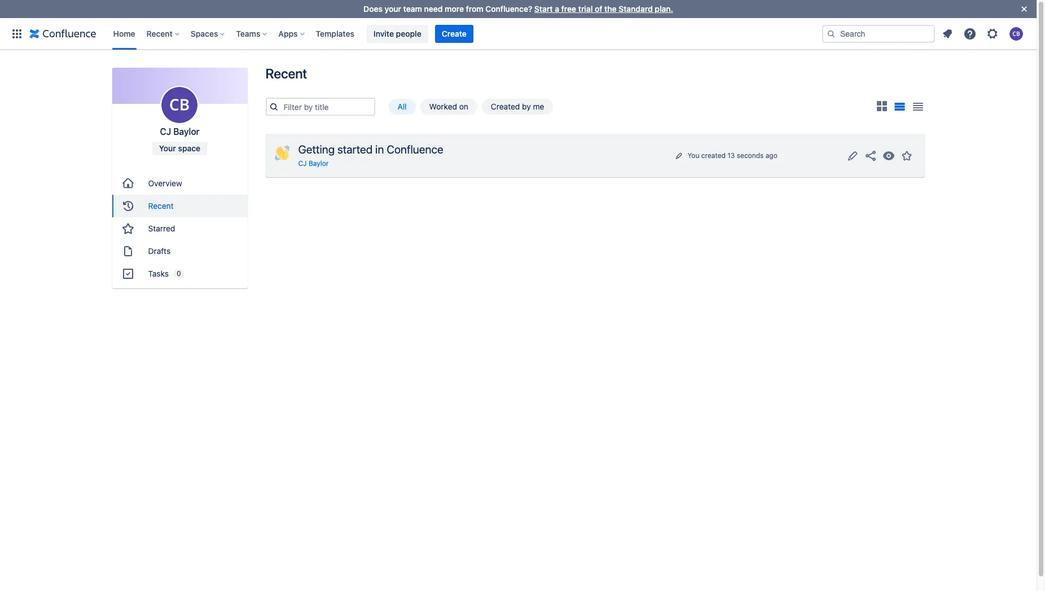 Task type: vqa. For each thing, say whether or not it's contained in the screenshot.
the Outdent ⇧Tab image
no



Task type: locate. For each thing, give the bounding box(es) containing it.
getting started in confluence cj baylor
[[298, 143, 444, 168]]

appswitcher icon image
[[10, 27, 24, 40]]

1 horizontal spatial cj baylor link
[[298, 159, 329, 168]]

0 horizontal spatial cj
[[160, 126, 171, 137]]

cj baylor link down getting
[[298, 159, 329, 168]]

need
[[424, 4, 443, 14]]

Filter by title field
[[280, 99, 374, 115]]

cards image
[[875, 99, 889, 113]]

recent right home
[[147, 29, 173, 38]]

seconds
[[737, 151, 764, 160]]

you created 13 seconds ago
[[688, 151, 778, 160]]

does your team need more from confluence? start a free trial of the standard plan.
[[364, 4, 674, 14]]

baylor inside 'getting started in confluence cj baylor'
[[309, 159, 329, 168]]

0 vertical spatial cj baylor link
[[151, 86, 209, 137]]

recent up starred
[[148, 201, 174, 211]]

group
[[112, 169, 255, 289]]

does
[[364, 4, 383, 14]]

share image
[[864, 149, 878, 162]]

0 vertical spatial cj
[[160, 126, 171, 137]]

spaces button
[[187, 25, 229, 43]]

confluence image
[[29, 27, 96, 40], [29, 27, 96, 40]]

cj
[[160, 126, 171, 137], [298, 159, 307, 168]]

cj baylor
[[160, 126, 200, 137]]

drafts
[[148, 246, 171, 256]]

getting
[[298, 143, 335, 156]]

recent inside group
[[148, 201, 174, 211]]

starred link
[[112, 217, 255, 240]]

help icon image
[[964, 27, 977, 40]]

1 horizontal spatial cj
[[298, 159, 307, 168]]

created by me button
[[482, 99, 554, 115]]

create link
[[435, 25, 474, 43]]

0 horizontal spatial baylor
[[173, 126, 200, 137]]

tab list
[[375, 98, 554, 116]]

create
[[442, 29, 467, 38]]

all
[[398, 102, 407, 111]]

recent link
[[112, 195, 255, 217]]

baylor
[[173, 126, 200, 137], [309, 159, 329, 168]]

trial
[[579, 4, 593, 14]]

1 horizontal spatial baylor
[[309, 159, 329, 168]]

recent
[[147, 29, 173, 38], [266, 65, 307, 81], [148, 201, 174, 211]]

baylor up "space" at the left of the page
[[173, 126, 200, 137]]

templates
[[316, 29, 355, 38]]

start a free trial of the standard plan. link
[[535, 4, 674, 14]]

a
[[555, 4, 560, 14]]

recent button
[[143, 25, 184, 43]]

invite people button
[[367, 25, 428, 43]]

your space
[[159, 143, 201, 153]]

2 vertical spatial recent
[[148, 201, 174, 211]]

in
[[375, 143, 384, 156]]

worked on
[[429, 102, 469, 111]]

invite
[[374, 29, 394, 38]]

cj up your
[[160, 126, 171, 137]]

compact list image
[[912, 100, 925, 113]]

templates link
[[313, 25, 358, 43]]

cj inside 'getting started in confluence cj baylor'
[[298, 159, 307, 168]]

baylor down getting
[[309, 159, 329, 168]]

0 vertical spatial recent
[[147, 29, 173, 38]]

tab list containing all
[[375, 98, 554, 116]]

overview link
[[112, 172, 255, 195]]

1 vertical spatial baylor
[[309, 159, 329, 168]]

1 vertical spatial recent
[[266, 65, 307, 81]]

banner
[[0, 18, 1037, 50]]

drafts link
[[112, 240, 255, 263]]

confluence
[[387, 143, 444, 156]]

cj baylor link
[[151, 86, 209, 137], [298, 159, 329, 168]]

the
[[605, 4, 617, 14]]

more
[[445, 4, 464, 14]]

plan.
[[655, 4, 674, 14]]

cj down getting
[[298, 159, 307, 168]]

global element
[[7, 18, 823, 49]]

recent down apps
[[266, 65, 307, 81]]

created by me
[[491, 102, 545, 111]]

team
[[404, 4, 422, 14]]

edit image
[[846, 149, 860, 162]]

notification icon image
[[941, 27, 955, 40]]

cj baylor link up your space on the top of the page
[[151, 86, 209, 137]]

1 vertical spatial cj
[[298, 159, 307, 168]]



Task type: describe. For each thing, give the bounding box(es) containing it.
ago
[[766, 151, 778, 160]]

from
[[466, 4, 484, 14]]

your space link
[[152, 142, 207, 155]]

worked on button
[[420, 99, 478, 115]]

me
[[533, 102, 545, 111]]

overview
[[148, 178, 182, 188]]

search image
[[827, 29, 836, 38]]

group containing overview
[[112, 169, 255, 289]]

recent inside dropdown button
[[147, 29, 173, 38]]

worked
[[429, 102, 457, 111]]

of
[[595, 4, 603, 14]]

your profile and preferences image
[[1010, 27, 1024, 40]]

people
[[396, 29, 422, 38]]

star image
[[900, 149, 914, 162]]

free
[[562, 4, 577, 14]]

teams button
[[233, 25, 272, 43]]

apps
[[279, 29, 298, 38]]

home link
[[110, 25, 139, 43]]

home
[[113, 29, 135, 38]]

settings icon image
[[986, 27, 1000, 40]]

confluence?
[[486, 4, 533, 14]]

close image
[[1018, 2, 1032, 16]]

start
[[535, 4, 553, 14]]

you
[[688, 151, 700, 160]]

your
[[159, 143, 176, 153]]

:wave: image
[[275, 146, 289, 160]]

1 vertical spatial cj baylor link
[[298, 159, 329, 168]]

list image
[[895, 103, 906, 111]]

apps button
[[275, 25, 309, 43]]

space
[[178, 143, 201, 153]]

0
[[177, 269, 181, 278]]

your
[[385, 4, 401, 14]]

tasks
[[148, 269, 169, 278]]

all button
[[389, 99, 416, 115]]

on
[[459, 102, 469, 111]]

banner containing home
[[0, 18, 1037, 50]]

0 vertical spatial baylor
[[173, 126, 200, 137]]

13
[[728, 151, 735, 160]]

teams
[[236, 29, 261, 38]]

created
[[702, 151, 726, 160]]

Search field
[[823, 25, 936, 43]]

started
[[338, 143, 373, 156]]

unwatch image
[[882, 149, 896, 162]]

standard
[[619, 4, 653, 14]]

starred
[[148, 224, 175, 233]]

by
[[522, 102, 531, 111]]

spaces
[[191, 29, 218, 38]]

:wave: image
[[275, 146, 289, 160]]

0 horizontal spatial cj baylor link
[[151, 86, 209, 137]]

invite people
[[374, 29, 422, 38]]

created
[[491, 102, 520, 111]]



